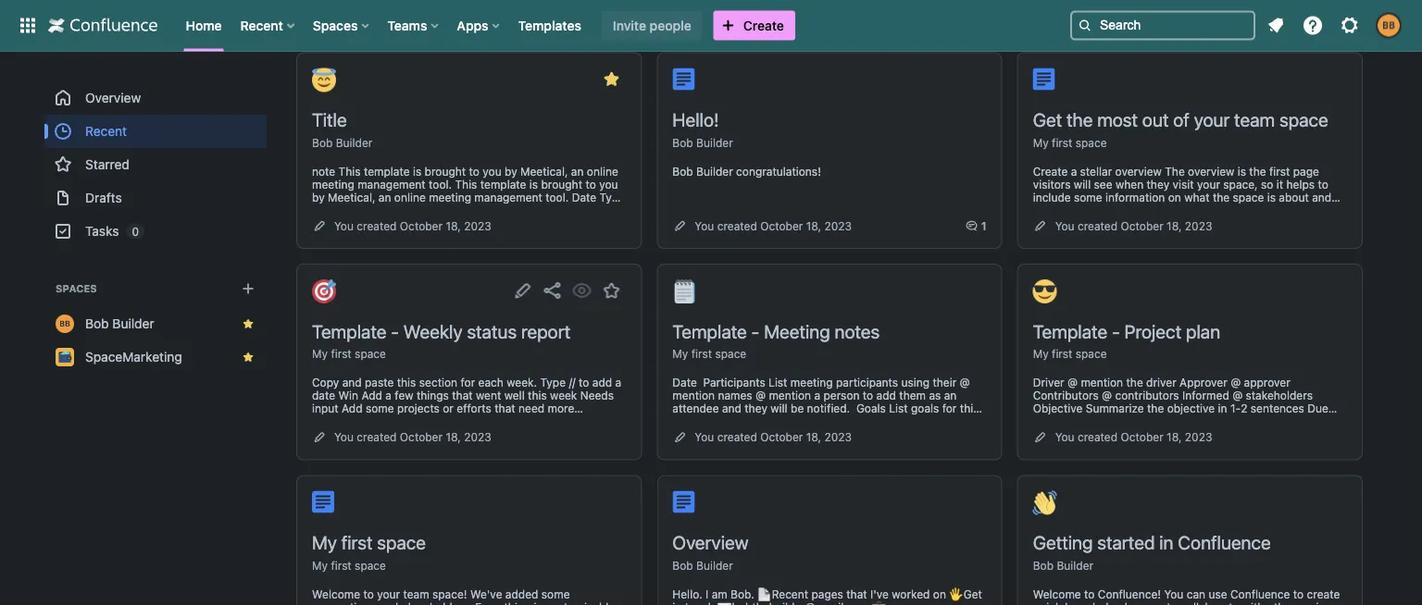 Task type: describe. For each thing, give the bounding box(es) containing it.
my inside the template - weekly status report my first space
[[312, 348, 328, 361]]

bob builder link for overview
[[673, 559, 733, 572]]

bob inside getting started in confluence bob builder
[[1033, 559, 1054, 572]]

recent link
[[44, 115, 267, 148]]

create a space image
[[237, 278, 259, 300]]

bob down "hello! bob builder"
[[673, 165, 693, 178]]

hello. i am bob. 📄 recent pages that i've worked on 🖐 get in touch ✉️ bobthebuilder@gmail.com 
[[673, 588, 983, 606]]

bobthebuilder@gmail.com
[[732, 601, 870, 606]]

apps
[[457, 18, 489, 33]]

getting
[[1033, 532, 1093, 554]]

builder inside "hello! bob builder"
[[697, 136, 733, 149]]

plan
[[1187, 320, 1221, 342]]

:notepad_spiral: image
[[673, 280, 697, 304]]

invite people button
[[602, 11, 703, 40]]

overview for overview
[[85, 90, 141, 106]]

my first space link for get the most out of your team space
[[1033, 136, 1107, 149]]

drafts link
[[44, 182, 267, 215]]

bob up spacemarketing
[[85, 316, 109, 332]]

:notepad_spiral: image
[[673, 280, 697, 304]]

weekly
[[404, 320, 463, 342]]

am
[[712, 588, 728, 601]]

spacemarketing
[[85, 350, 182, 365]]

most
[[1098, 109, 1138, 131]]

bob builder link for title
[[312, 136, 373, 149]]

bob builder link up spacemarketing
[[44, 308, 267, 341]]

template for template - weekly status report
[[312, 320, 387, 342]]

your
[[1195, 109, 1230, 131]]

invite
[[613, 18, 647, 33]]

notes
[[835, 320, 880, 342]]

hello.
[[673, 588, 703, 601]]

starred
[[85, 157, 130, 172]]

teams button
[[382, 11, 446, 40]]

teams
[[388, 18, 427, 33]]

unstar this space image for spacemarketing
[[241, 350, 256, 365]]

i
[[706, 588, 709, 601]]

first inside get the most out of your team space my first space
[[1052, 136, 1073, 149]]

my inside template - project plan my first space
[[1033, 348, 1049, 361]]

global element
[[11, 0, 1067, 51]]

recent inside "popup button"
[[240, 18, 283, 33]]

:wave: image
[[1033, 491, 1057, 515]]

:sunglasses: image
[[1033, 280, 1057, 304]]

first inside the template - weekly status report my first space
[[331, 348, 352, 361]]

template - project plan my first space
[[1033, 320, 1221, 361]]

0
[[132, 225, 139, 238]]

bob inside title bob builder
[[312, 136, 333, 149]]

hello! bob builder
[[673, 109, 733, 149]]

:innocent: image
[[312, 68, 336, 92]]

title
[[312, 109, 347, 131]]

0 horizontal spatial spaces
[[56, 283, 97, 295]]

of
[[1174, 109, 1190, 131]]

1
[[982, 220, 987, 232]]

bob inside 'overview bob builder'
[[673, 559, 693, 572]]

Search field
[[1071, 11, 1256, 40]]

on
[[933, 588, 947, 601]]

template - meeting notes my first space
[[673, 320, 880, 361]]

bob builder congratulations!
[[673, 165, 821, 178]]

in inside hello. i am bob. 📄 recent pages that i've worked on 🖐 get in touch ✉️ bobthebuilder@gmail.com
[[673, 601, 682, 606]]

share image
[[541, 280, 563, 302]]

template for template - project plan
[[1033, 320, 1108, 342]]

star image
[[601, 280, 623, 302]]

🖐
[[950, 588, 961, 601]]

project
[[1125, 320, 1182, 342]]

in inside getting started in confluence bob builder
[[1160, 532, 1174, 554]]

people
[[650, 18, 692, 33]]

status
[[467, 320, 517, 342]]

apps button
[[451, 11, 507, 40]]

builder down "hello! bob builder"
[[697, 165, 733, 178]]

space inside the template - weekly status report my first space
[[355, 348, 386, 361]]

edit image
[[512, 280, 534, 302]]

space inside template - project plan my first space
[[1076, 348, 1107, 361]]

:wave: image
[[1033, 491, 1057, 515]]



Task type: vqa. For each thing, say whether or not it's contained in the screenshot.
Action item icon
no



Task type: locate. For each thing, give the bounding box(es) containing it.
- inside template - meeting notes my first space
[[752, 320, 760, 342]]

created
[[357, 8, 397, 21], [718, 8, 757, 21], [1078, 8, 1118, 21], [357, 220, 397, 232], [718, 220, 757, 232], [1078, 220, 1118, 232], [357, 431, 397, 444], [718, 431, 757, 444], [1078, 431, 1118, 444]]

0 horizontal spatial page image
[[312, 491, 334, 514]]

1 template from the left
[[312, 320, 387, 342]]

report
[[521, 320, 571, 342]]

bob inside "hello! bob builder"
[[673, 136, 693, 149]]

0 vertical spatial get
[[1033, 109, 1063, 131]]

bob builder
[[85, 316, 154, 332]]

template - weekly status report my first space
[[312, 320, 571, 361]]

meeting
[[764, 320, 830, 342]]

templates
[[518, 18, 582, 33]]

my first space my first space
[[312, 532, 426, 572]]

✉️
[[718, 601, 729, 606]]

i've
[[871, 588, 889, 601]]

you
[[334, 8, 354, 21], [695, 8, 714, 21], [1056, 8, 1075, 21], [334, 220, 354, 232], [695, 220, 714, 232], [1056, 220, 1075, 232], [334, 431, 354, 444], [695, 431, 714, 444], [1056, 431, 1075, 444]]

- left meeting
[[752, 320, 760, 342]]

bob
[[312, 136, 333, 149], [673, 136, 693, 149], [673, 165, 693, 178], [85, 316, 109, 332], [673, 559, 693, 572], [1033, 559, 1054, 572]]

worked
[[892, 588, 930, 601]]

1 unstar this space image from the top
[[241, 317, 256, 332]]

get left "the"
[[1033, 109, 1063, 131]]

1 horizontal spatial page image
[[673, 68, 695, 90]]

my first space link
[[1033, 136, 1107, 149], [312, 348, 386, 361], [673, 348, 747, 361], [1033, 348, 1107, 361], [312, 559, 386, 572]]

builder inside getting started in confluence bob builder
[[1057, 559, 1094, 572]]

3 - from the left
[[1112, 320, 1120, 342]]

you created october 18, 2023
[[334, 8, 492, 21], [695, 8, 852, 21], [1056, 8, 1213, 21], [334, 220, 492, 232], [695, 220, 852, 232], [1056, 220, 1213, 232], [334, 431, 492, 444], [695, 431, 852, 444], [1056, 431, 1213, 444]]

my inside get the most out of your team space my first space
[[1033, 136, 1049, 149]]

home link
[[180, 11, 227, 40]]

recent inside hello. i am bob. 📄 recent pages that i've worked on 🖐 get in touch ✉️ bobthebuilder@gmail.com
[[772, 588, 809, 601]]

banner
[[0, 0, 1423, 52]]

overview down page image
[[673, 532, 749, 554]]

notification icon image
[[1265, 14, 1287, 37]]

my inside template - meeting notes my first space
[[673, 348, 689, 361]]

my first space link for my first space
[[312, 559, 386, 572]]

- inside the template - weekly status report my first space
[[391, 320, 399, 342]]

:sunglasses: image
[[1033, 280, 1057, 304]]

builder inside title bob builder
[[336, 136, 373, 149]]

page image
[[673, 491, 695, 514]]

- for meeting
[[752, 320, 760, 342]]

get the most out of your team space my first space
[[1033, 109, 1329, 149]]

0 horizontal spatial overview
[[85, 90, 141, 106]]

spaces inside 'popup button'
[[313, 18, 358, 33]]

2 horizontal spatial page image
[[1033, 68, 1056, 90]]

bob builder link down getting
[[1033, 559, 1094, 572]]

out
[[1143, 109, 1169, 131]]

2 - from the left
[[752, 320, 760, 342]]

0 horizontal spatial get
[[964, 588, 983, 601]]

template
[[312, 320, 387, 342], [673, 320, 747, 342], [1033, 320, 1108, 342]]

spacemarketing link
[[44, 341, 267, 374]]

0 vertical spatial in
[[1160, 532, 1174, 554]]

1 horizontal spatial spaces
[[313, 18, 358, 33]]

spaces button
[[307, 11, 376, 40]]

2023
[[464, 8, 492, 21], [825, 8, 852, 21], [1185, 8, 1213, 21], [464, 220, 492, 232], [825, 220, 852, 232], [1185, 220, 1213, 232], [464, 431, 492, 444], [825, 431, 852, 444], [1185, 431, 1213, 444]]

hello!
[[673, 109, 719, 131]]

template down :notepad_spiral: image
[[673, 320, 747, 342]]

bob builder link down title on the top of the page
[[312, 136, 373, 149]]

0 vertical spatial recent
[[240, 18, 283, 33]]

title bob builder
[[312, 109, 373, 149]]

2 unstar this space image from the top
[[241, 350, 256, 365]]

recent up starred
[[85, 124, 127, 139]]

builder down hello!
[[697, 136, 733, 149]]

get
[[1033, 109, 1063, 131], [964, 588, 983, 601]]

1 horizontal spatial -
[[752, 320, 760, 342]]

2 horizontal spatial template
[[1033, 320, 1108, 342]]

my first space link for template - project plan
[[1033, 348, 1107, 361]]

home
[[186, 18, 222, 33]]

in right started
[[1160, 532, 1174, 554]]

get inside hello. i am bob. 📄 recent pages that i've worked on 🖐 get in touch ✉️ bobthebuilder@gmail.com
[[964, 588, 983, 601]]

builder
[[336, 136, 373, 149], [697, 136, 733, 149], [697, 165, 733, 178], [112, 316, 154, 332], [697, 559, 733, 572], [1057, 559, 1094, 572]]

templates link
[[513, 11, 587, 40]]

- left project
[[1112, 320, 1120, 342]]

congratulations!
[[736, 165, 821, 178]]

group containing overview
[[44, 82, 267, 248]]

0 vertical spatial unstar this space image
[[241, 317, 256, 332]]

2 template from the left
[[673, 320, 747, 342]]

my
[[1033, 136, 1049, 149], [312, 348, 328, 361], [673, 348, 689, 361], [1033, 348, 1049, 361], [312, 532, 337, 554], [312, 559, 328, 572]]

bob builder link for hello!
[[673, 136, 733, 149]]

overview for overview bob builder
[[673, 532, 749, 554]]

my first space link for template - meeting notes
[[673, 348, 747, 361]]

1 vertical spatial spaces
[[56, 283, 97, 295]]

bob builder link for getting started in confluence
[[1033, 559, 1094, 572]]

page image for hello!
[[673, 68, 695, 90]]

unstar image
[[601, 68, 623, 90]]

overview
[[85, 90, 141, 106], [673, 532, 749, 554]]

recent right 📄
[[772, 588, 809, 601]]

1 horizontal spatial recent
[[240, 18, 283, 33]]

unstar this space image inside spacemarketing link
[[241, 350, 256, 365]]

create button
[[714, 11, 796, 40]]

0 horizontal spatial -
[[391, 320, 399, 342]]

0 vertical spatial overview
[[85, 90, 141, 106]]

18,
[[446, 8, 461, 21], [807, 8, 822, 21], [1167, 8, 1182, 21], [446, 220, 461, 232], [807, 220, 822, 232], [1167, 220, 1182, 232], [446, 431, 461, 444], [807, 431, 822, 444], [1167, 431, 1182, 444]]

unstar this space image for bob builder
[[241, 317, 256, 332]]

:dart: image
[[312, 280, 336, 304]]

0 vertical spatial spaces
[[313, 18, 358, 33]]

- for project
[[1112, 320, 1120, 342]]

tasks
[[85, 224, 119, 239]]

0 horizontal spatial recent
[[85, 124, 127, 139]]

2 horizontal spatial -
[[1112, 320, 1120, 342]]

pages
[[812, 588, 844, 601]]

template down :dart: image
[[312, 320, 387, 342]]

overview link
[[44, 82, 267, 115]]

space inside template - meeting notes my first space
[[715, 348, 747, 361]]

recent button
[[235, 11, 302, 40]]

starred link
[[44, 148, 267, 182]]

the
[[1067, 109, 1093, 131]]

spaces
[[313, 18, 358, 33], [56, 283, 97, 295]]

bob builder link
[[312, 136, 373, 149], [673, 136, 733, 149], [44, 308, 267, 341], [673, 559, 733, 572], [1033, 559, 1094, 572]]

builder up am at the bottom
[[697, 559, 733, 572]]

:innocent: image
[[312, 68, 336, 92]]

1 horizontal spatial in
[[1160, 532, 1174, 554]]

recent
[[240, 18, 283, 33], [85, 124, 127, 139], [772, 588, 809, 601]]

settings icon image
[[1339, 14, 1362, 37]]

bob builder link down hello!
[[673, 136, 733, 149]]

create
[[744, 18, 784, 33]]

my first space link for template - weekly status report
[[312, 348, 386, 361]]

space
[[1280, 109, 1329, 131], [1076, 136, 1107, 149], [355, 348, 386, 361], [715, 348, 747, 361], [1076, 348, 1107, 361], [377, 532, 426, 554], [355, 559, 386, 572]]

2 horizontal spatial recent
[[772, 588, 809, 601]]

help icon image
[[1302, 14, 1325, 37]]

first
[[1052, 136, 1073, 149], [331, 348, 352, 361], [692, 348, 712, 361], [1052, 348, 1073, 361], [342, 532, 373, 554], [331, 559, 352, 572]]

1 horizontal spatial overview
[[673, 532, 749, 554]]

get inside get the most out of your team space my first space
[[1033, 109, 1063, 131]]

:dart: image
[[312, 280, 336, 304]]

banner containing home
[[0, 0, 1423, 52]]

spaces up :innocent: image
[[313, 18, 358, 33]]

1 vertical spatial unstar this space image
[[241, 350, 256, 365]]

1 - from the left
[[391, 320, 399, 342]]

builder down title on the top of the page
[[336, 136, 373, 149]]

0 horizontal spatial in
[[673, 601, 682, 606]]

bob down hello!
[[673, 136, 693, 149]]

0 horizontal spatial template
[[312, 320, 387, 342]]

first inside template - meeting notes my first space
[[692, 348, 712, 361]]

appswitcher icon image
[[17, 14, 39, 37]]

builder down getting
[[1057, 559, 1094, 572]]

builder inside 'overview bob builder'
[[697, 559, 733, 572]]

bob up hello.
[[673, 559, 693, 572]]

drafts
[[85, 190, 122, 206]]

- inside template - project plan my first space
[[1112, 320, 1120, 342]]

get right 🖐
[[964, 588, 983, 601]]

first inside template - project plan my first space
[[1052, 348, 1073, 361]]

1 horizontal spatial template
[[673, 320, 747, 342]]

template inside template - meeting notes my first space
[[673, 320, 747, 342]]

page image for get
[[1033, 68, 1056, 90]]

october
[[400, 8, 443, 21], [761, 8, 803, 21], [1121, 8, 1164, 21], [400, 220, 443, 232], [761, 220, 803, 232], [1121, 220, 1164, 232], [400, 431, 443, 444], [761, 431, 803, 444], [1121, 431, 1164, 444]]

📄
[[758, 588, 769, 601]]

builder up spacemarketing
[[112, 316, 154, 332]]

started
[[1098, 532, 1155, 554]]

group
[[44, 82, 267, 248]]

overview bob builder
[[673, 532, 749, 572]]

getting started in confluence bob builder
[[1033, 532, 1271, 572]]

1 vertical spatial overview
[[673, 532, 749, 554]]

confluence image
[[48, 14, 158, 37], [48, 14, 158, 37]]

invite people
[[613, 18, 692, 33]]

2 vertical spatial recent
[[772, 588, 809, 601]]

spaces up bob builder on the left of the page
[[56, 283, 97, 295]]

template down :sunglasses: icon
[[1033, 320, 1108, 342]]

confluence
[[1178, 532, 1271, 554]]

bob down title on the top of the page
[[312, 136, 333, 149]]

touch
[[685, 601, 715, 606]]

unstar this space image
[[241, 317, 256, 332], [241, 350, 256, 365]]

1 vertical spatial recent
[[85, 124, 127, 139]]

template for template - meeting notes
[[673, 320, 747, 342]]

page image
[[673, 68, 695, 90], [1033, 68, 1056, 90], [312, 491, 334, 514]]

1 vertical spatial in
[[673, 601, 682, 606]]

1 horizontal spatial get
[[1033, 109, 1063, 131]]

recent right home
[[240, 18, 283, 33]]

-
[[391, 320, 399, 342], [752, 320, 760, 342], [1112, 320, 1120, 342]]

1 vertical spatial get
[[964, 588, 983, 601]]

- left weekly
[[391, 320, 399, 342]]

unwatch image
[[571, 280, 593, 302]]

in left touch
[[673, 601, 682, 606]]

3 template from the left
[[1033, 320, 1108, 342]]

that
[[847, 588, 868, 601]]

team
[[1235, 109, 1276, 131]]

search image
[[1078, 18, 1093, 33]]

template inside the template - weekly status report my first space
[[312, 320, 387, 342]]

overview up recent link on the top left
[[85, 90, 141, 106]]

bob down getting
[[1033, 559, 1054, 572]]

bob.
[[731, 588, 755, 601]]

bob builder link up "i"
[[673, 559, 733, 572]]

- for weekly
[[391, 320, 399, 342]]

template inside template - project plan my first space
[[1033, 320, 1108, 342]]

comments image
[[965, 219, 980, 233]]

in
[[1160, 532, 1174, 554], [673, 601, 682, 606]]



